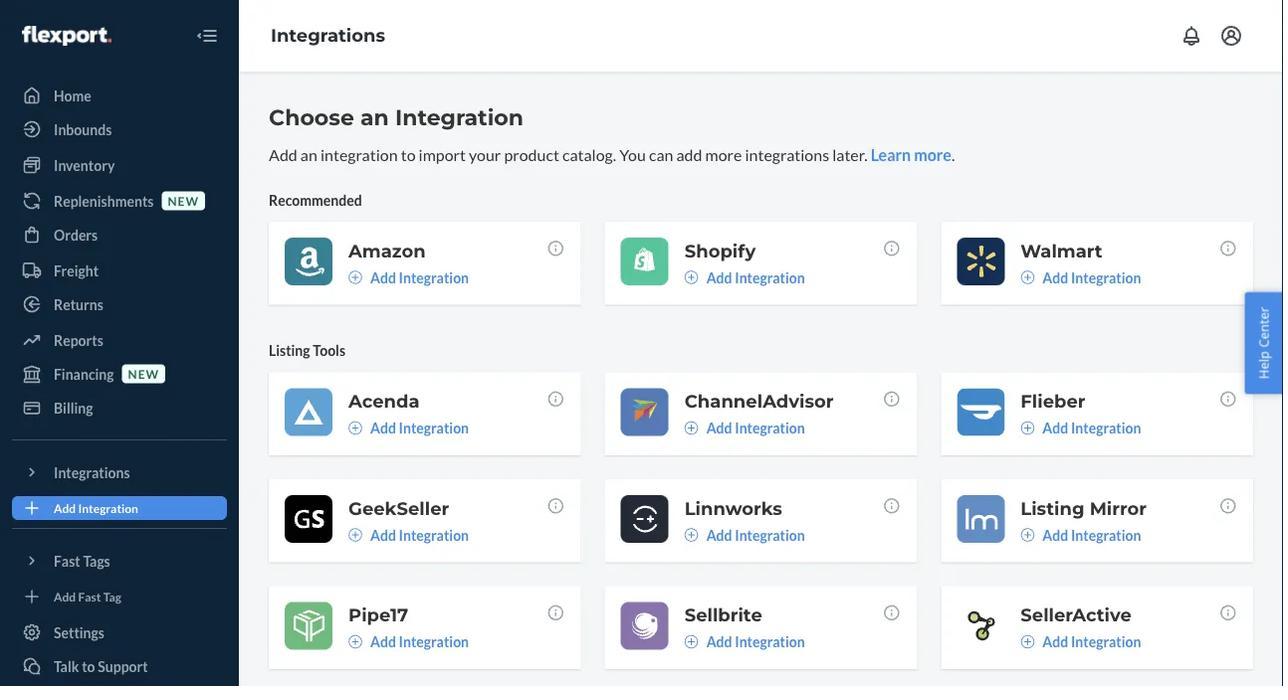 Task type: vqa. For each thing, say whether or not it's contained in the screenshot.
Billing link
yes



Task type: locate. For each thing, give the bounding box(es) containing it.
integration for linnworks
[[735, 527, 805, 544]]

add down linnworks
[[706, 527, 732, 544]]

add integration link for amazon
[[348, 268, 469, 288]]

add for walmart
[[1043, 269, 1068, 286]]

integration down channeladvisor
[[735, 420, 805, 437]]

add integration link for geekseller
[[348, 525, 469, 545]]

plus circle image for geekseller
[[348, 528, 362, 542]]

listing for listing tools
[[269, 342, 310, 359]]

more right learn
[[914, 145, 952, 164]]

an up 'integration'
[[360, 104, 389, 131]]

shopify
[[685, 240, 756, 262]]

1 horizontal spatial new
[[168, 194, 199, 208]]

to
[[401, 145, 416, 164], [82, 659, 95, 675]]

catalog.
[[562, 145, 616, 164]]

0 horizontal spatial to
[[82, 659, 95, 675]]

integration down selleractive
[[1071, 634, 1141, 651]]

add integration link down sellbrite
[[685, 632, 805, 652]]

1 horizontal spatial an
[[360, 104, 389, 131]]

1 vertical spatial an
[[300, 145, 317, 164]]

add integration for sellbrite
[[706, 634, 805, 651]]

pipe17
[[348, 605, 408, 627]]

an
[[360, 104, 389, 131], [300, 145, 317, 164]]

plus circle image down channeladvisor
[[685, 421, 699, 435]]

add
[[269, 145, 297, 164], [370, 269, 396, 286], [706, 269, 732, 286], [1043, 269, 1068, 286], [370, 420, 396, 437], [706, 420, 732, 437], [1043, 420, 1068, 437], [54, 501, 76, 516], [370, 527, 396, 544], [706, 527, 732, 544], [1043, 527, 1068, 544], [54, 590, 76, 604], [370, 634, 396, 651], [706, 634, 732, 651], [1043, 634, 1068, 651]]

listing
[[269, 342, 310, 359], [1021, 498, 1085, 520]]

add integration link for sellbrite
[[685, 632, 805, 652]]

integration down mirror
[[1071, 527, 1141, 544]]

integration down linnworks
[[735, 527, 805, 544]]

add down amazon at the left
[[370, 269, 396, 286]]

billing link
[[12, 392, 227, 424]]

can
[[649, 145, 673, 164]]

to left import
[[401, 145, 416, 164]]

plus circle image
[[1021, 421, 1035, 435], [348, 528, 362, 542], [1021, 528, 1035, 542], [348, 635, 362, 649]]

add up settings
[[54, 590, 76, 604]]

recommended
[[269, 191, 362, 208]]

1 vertical spatial to
[[82, 659, 95, 675]]

add integration down 'listing mirror'
[[1043, 527, 1141, 544]]

integration for acenda
[[399, 420, 469, 437]]

add integration down shopify
[[706, 269, 805, 286]]

reports link
[[12, 325, 227, 356]]

linnworks
[[685, 498, 782, 520]]

integration
[[395, 104, 524, 131], [399, 269, 469, 286], [735, 269, 805, 286], [1071, 269, 1141, 286], [399, 420, 469, 437], [735, 420, 805, 437], [1071, 420, 1141, 437], [78, 501, 138, 516], [399, 527, 469, 544], [735, 527, 805, 544], [1071, 527, 1141, 544], [399, 634, 469, 651], [735, 634, 805, 651], [1071, 634, 1141, 651]]

you
[[619, 145, 646, 164]]

listing left tools
[[269, 342, 310, 359]]

add integration link for selleractive
[[1021, 632, 1141, 652]]

integration up import
[[395, 104, 524, 131]]

integration for flieber
[[1071, 420, 1141, 437]]

plus circle image
[[348, 271, 362, 285], [685, 271, 699, 285], [1021, 271, 1035, 285], [348, 421, 362, 435], [685, 421, 699, 435], [685, 528, 699, 542], [685, 635, 699, 649], [1021, 635, 1035, 649]]

open account menu image
[[1219, 24, 1243, 48]]

plus circle image down walmart
[[1021, 271, 1035, 285]]

inventory link
[[12, 149, 227, 181]]

your
[[469, 145, 501, 164]]

add integration down pipe17
[[370, 634, 469, 651]]

0 vertical spatial new
[[168, 194, 199, 208]]

plus circle image for walmart
[[1021, 271, 1035, 285]]

0 horizontal spatial new
[[128, 367, 159, 381]]

integration down pipe17
[[399, 634, 469, 651]]

add down walmart
[[1043, 269, 1068, 286]]

plus circle image down selleractive
[[1021, 635, 1035, 649]]

new for financing
[[128, 367, 159, 381]]

add integration for walmart
[[1043, 269, 1141, 286]]

add integration link down pipe17
[[348, 632, 469, 652]]

listing left mirror
[[1021, 498, 1085, 520]]

add integration link down linnworks
[[685, 525, 805, 545]]

add integration link down geekseller
[[348, 525, 469, 545]]

add integration link down acenda
[[348, 418, 469, 438]]

plus circle image down 'listing mirror'
[[1021, 528, 1035, 542]]

help center button
[[1245, 292, 1283, 395]]

add integration down acenda
[[370, 420, 469, 437]]

1 vertical spatial listing
[[1021, 498, 1085, 520]]

add integration
[[370, 269, 469, 286], [706, 269, 805, 286], [1043, 269, 1141, 286], [370, 420, 469, 437], [706, 420, 805, 437], [1043, 420, 1141, 437], [54, 501, 138, 516], [370, 527, 469, 544], [706, 527, 805, 544], [1043, 527, 1141, 544], [370, 634, 469, 651], [706, 634, 805, 651], [1043, 634, 1141, 651]]

add integration link for shopify
[[685, 268, 805, 288]]

add integration for selleractive
[[1043, 634, 1141, 651]]

more right add
[[705, 145, 742, 164]]

an for add
[[300, 145, 317, 164]]

integration down flieber
[[1071, 420, 1141, 437]]

add integration for amazon
[[370, 269, 469, 286]]

integrations up choose
[[271, 25, 385, 46]]

add for acenda
[[370, 420, 396, 437]]

plus circle image down amazon at the left
[[348, 271, 362, 285]]

1 vertical spatial integrations
[[54, 464, 130, 481]]

fast
[[54, 553, 80, 570], [78, 590, 101, 604]]

add integration down selleractive
[[1043, 634, 1141, 651]]

settings
[[54, 625, 104, 642]]

add for amazon
[[370, 269, 396, 286]]

add down sellbrite
[[706, 634, 732, 651]]

plus circle image down sellbrite
[[685, 635, 699, 649]]

plus circle image for linnworks
[[685, 528, 699, 542]]

new up orders link
[[168, 194, 199, 208]]

integration for listing mirror
[[1071, 527, 1141, 544]]

fast inside dropdown button
[[54, 553, 80, 570]]

add integration link down walmart
[[1021, 268, 1141, 288]]

add integration link for walmart
[[1021, 268, 1141, 288]]

add integration down linnworks
[[706, 527, 805, 544]]

billing
[[54, 400, 93, 417]]

plus circle image for listing mirror
[[1021, 528, 1035, 542]]

0 horizontal spatial listing
[[269, 342, 310, 359]]

talk to support
[[54, 659, 148, 675]]

add for selleractive
[[1043, 634, 1068, 651]]

add integration link for linnworks
[[685, 525, 805, 545]]

add integration for linnworks
[[706, 527, 805, 544]]

import
[[419, 145, 466, 164]]

help center
[[1255, 307, 1273, 380]]

an down choose
[[300, 145, 317, 164]]

integration for shopify
[[735, 269, 805, 286]]

0 vertical spatial listing
[[269, 342, 310, 359]]

integration down sellbrite
[[735, 634, 805, 651]]

add down channeladvisor
[[706, 420, 732, 437]]

plus circle image down linnworks
[[685, 528, 699, 542]]

integrations down billing in the left bottom of the page
[[54, 464, 130, 481]]

mirror
[[1090, 498, 1147, 520]]

add integration down walmart
[[1043, 269, 1141, 286]]

new
[[168, 194, 199, 208], [128, 367, 159, 381]]

talk to support button
[[12, 651, 227, 683]]

add an integration to import your product catalog. you can add more integrations later. learn more .
[[269, 145, 955, 164]]

0 vertical spatial integrations
[[271, 25, 385, 46]]

add integration for flieber
[[1043, 420, 1141, 437]]

integration down shopify
[[735, 269, 805, 286]]

integration down geekseller
[[399, 527, 469, 544]]

more
[[705, 145, 742, 164], [914, 145, 952, 164]]

integration down amazon at the left
[[399, 269, 469, 286]]

add integration for geekseller
[[370, 527, 469, 544]]

to right talk
[[82, 659, 95, 675]]

fast left tags
[[54, 553, 80, 570]]

orders
[[54, 226, 98, 243]]

listing mirror
[[1021, 498, 1147, 520]]

channeladvisor
[[685, 391, 834, 412]]

later.
[[832, 145, 868, 164]]

add down shopify
[[706, 269, 732, 286]]

.
[[952, 145, 955, 164]]

integrations
[[745, 145, 829, 164]]

choose
[[269, 104, 354, 131]]

1 horizontal spatial integrations
[[271, 25, 385, 46]]

plus circle image down flieber
[[1021, 421, 1035, 435]]

integrations
[[271, 25, 385, 46], [54, 464, 130, 481]]

add down selleractive
[[1043, 634, 1068, 651]]

tools
[[313, 342, 345, 359]]

add integration link down selleractive
[[1021, 632, 1141, 652]]

integration down acenda
[[399, 420, 469, 437]]

add integration link down amazon at the left
[[348, 268, 469, 288]]

settings link
[[12, 617, 227, 649]]

1 vertical spatial new
[[128, 367, 159, 381]]

plus circle image down geekseller
[[348, 528, 362, 542]]

integration for geekseller
[[399, 527, 469, 544]]

plus circle image for flieber
[[1021, 421, 1035, 435]]

new down reports link
[[128, 367, 159, 381]]

financing
[[54, 366, 114, 383]]

0 horizontal spatial more
[[705, 145, 742, 164]]

add down pipe17
[[370, 634, 396, 651]]

1 horizontal spatial to
[[401, 145, 416, 164]]

add integration link down shopify
[[685, 268, 805, 288]]

add for geekseller
[[370, 527, 396, 544]]

add integration link down flieber
[[1021, 418, 1141, 438]]

support
[[98, 659, 148, 675]]

flieber
[[1021, 391, 1086, 412]]

learn
[[871, 145, 911, 164]]

0 vertical spatial an
[[360, 104, 389, 131]]

plus circle image down acenda
[[348, 421, 362, 435]]

fast left tag
[[78, 590, 101, 604]]

add down flieber
[[1043, 420, 1068, 437]]

plus circle image for sellbrite
[[685, 635, 699, 649]]

add integration down sellbrite
[[706, 634, 805, 651]]

plus circle image down pipe17
[[348, 635, 362, 649]]

add integration link
[[348, 268, 469, 288], [685, 268, 805, 288], [1021, 268, 1141, 288], [348, 418, 469, 438], [685, 418, 805, 438], [1021, 418, 1141, 438], [12, 497, 227, 521], [348, 525, 469, 545], [685, 525, 805, 545], [1021, 525, 1141, 545], [348, 632, 469, 652], [685, 632, 805, 652], [1021, 632, 1141, 652]]

amazon
[[348, 240, 426, 262]]

integrations button
[[12, 457, 227, 489]]

add integration down flieber
[[1043, 420, 1141, 437]]

add down 'listing mirror'
[[1043, 527, 1068, 544]]

help
[[1255, 351, 1273, 380]]

add integration link for pipe17
[[348, 632, 469, 652]]

add down geekseller
[[370, 527, 396, 544]]

add integration down channeladvisor
[[706, 420, 805, 437]]

new for replenishments
[[168, 194, 199, 208]]

plus circle image down shopify
[[685, 271, 699, 285]]

1 horizontal spatial more
[[914, 145, 952, 164]]

integration down walmart
[[1071, 269, 1141, 286]]

0 horizontal spatial integrations
[[54, 464, 130, 481]]

add integration down geekseller
[[370, 527, 469, 544]]

add integration link down channeladvisor
[[685, 418, 805, 438]]

integration down integrations dropdown button
[[78, 501, 138, 516]]

0 vertical spatial fast
[[54, 553, 80, 570]]

plus circle image for selleractive
[[1021, 635, 1035, 649]]

0 horizontal spatial an
[[300, 145, 317, 164]]

plus circle image for channeladvisor
[[685, 421, 699, 435]]

add integration link down 'listing mirror'
[[1021, 525, 1141, 545]]

add integration down amazon at the left
[[370, 269, 469, 286]]

add down acenda
[[370, 420, 396, 437]]

plus circle image for shopify
[[685, 271, 699, 285]]

1 horizontal spatial listing
[[1021, 498, 1085, 520]]



Task type: describe. For each thing, give the bounding box(es) containing it.
add integration link for channeladvisor
[[685, 418, 805, 438]]

add integration for listing mirror
[[1043, 527, 1141, 544]]

choose an integration
[[269, 104, 524, 131]]

selleractive
[[1021, 605, 1132, 627]]

freight link
[[12, 255, 227, 287]]

orders link
[[12, 219, 227, 251]]

add integration for acenda
[[370, 420, 469, 437]]

2 more from the left
[[914, 145, 952, 164]]

flexport logo image
[[22, 26, 111, 46]]

tags
[[83, 553, 110, 570]]

add up fast tags
[[54, 501, 76, 516]]

add integration link down integrations dropdown button
[[12, 497, 227, 521]]

add integration down integrations dropdown button
[[54, 501, 138, 516]]

add integration link for flieber
[[1021, 418, 1141, 438]]

add for channeladvisor
[[706, 420, 732, 437]]

learn more button
[[871, 143, 952, 166]]

add down choose
[[269, 145, 297, 164]]

add integration for pipe17
[[370, 634, 469, 651]]

1 vertical spatial fast
[[78, 590, 101, 604]]

add for shopify
[[706, 269, 732, 286]]

home link
[[12, 80, 227, 111]]

to inside button
[[82, 659, 95, 675]]

inbounds link
[[12, 113, 227, 145]]

add integration for shopify
[[706, 269, 805, 286]]

acenda
[[348, 391, 420, 412]]

add for listing mirror
[[1043, 527, 1068, 544]]

geekseller
[[348, 498, 449, 520]]

walmart
[[1021, 240, 1103, 262]]

listing tools
[[269, 342, 345, 359]]

add fast tag link
[[12, 585, 227, 609]]

integration for sellbrite
[[735, 634, 805, 651]]

add integration for channeladvisor
[[706, 420, 805, 437]]

freight
[[54, 262, 99, 279]]

plus circle image for pipe17
[[348, 635, 362, 649]]

reports
[[54, 332, 103, 349]]

add integration link for acenda
[[348, 418, 469, 438]]

0 vertical spatial to
[[401, 145, 416, 164]]

1 more from the left
[[705, 145, 742, 164]]

inventory
[[54, 157, 115, 174]]

replenishments
[[54, 193, 154, 210]]

integration for walmart
[[1071, 269, 1141, 286]]

add for sellbrite
[[706, 634, 732, 651]]

fast tags
[[54, 553, 110, 570]]

add for linnworks
[[706, 527, 732, 544]]

plus circle image for amazon
[[348, 271, 362, 285]]

open notifications image
[[1180, 24, 1204, 48]]

listing for listing mirror
[[1021, 498, 1085, 520]]

add for flieber
[[1043, 420, 1068, 437]]

add
[[676, 145, 702, 164]]

add fast tag
[[54, 590, 121, 604]]

integration
[[320, 145, 398, 164]]

product
[[504, 145, 559, 164]]

sellbrite
[[685, 605, 762, 627]]

add for pipe17
[[370, 634, 396, 651]]

center
[[1255, 307, 1273, 348]]

add integration link for listing mirror
[[1021, 525, 1141, 545]]

an for choose
[[360, 104, 389, 131]]

integration for pipe17
[[399, 634, 469, 651]]

inbounds
[[54, 121, 112, 138]]

integration for channeladvisor
[[735, 420, 805, 437]]

returns link
[[12, 289, 227, 321]]

close navigation image
[[195, 24, 219, 48]]

integrations inside dropdown button
[[54, 464, 130, 481]]

fast tags button
[[12, 546, 227, 577]]

plus circle image for acenda
[[348, 421, 362, 435]]

home
[[54, 87, 91, 104]]

integrations link
[[271, 25, 385, 46]]

returns
[[54, 296, 103, 313]]

integration for amazon
[[399, 269, 469, 286]]

talk
[[54, 659, 79, 675]]

integration for selleractive
[[1071, 634, 1141, 651]]

tag
[[103, 590, 121, 604]]



